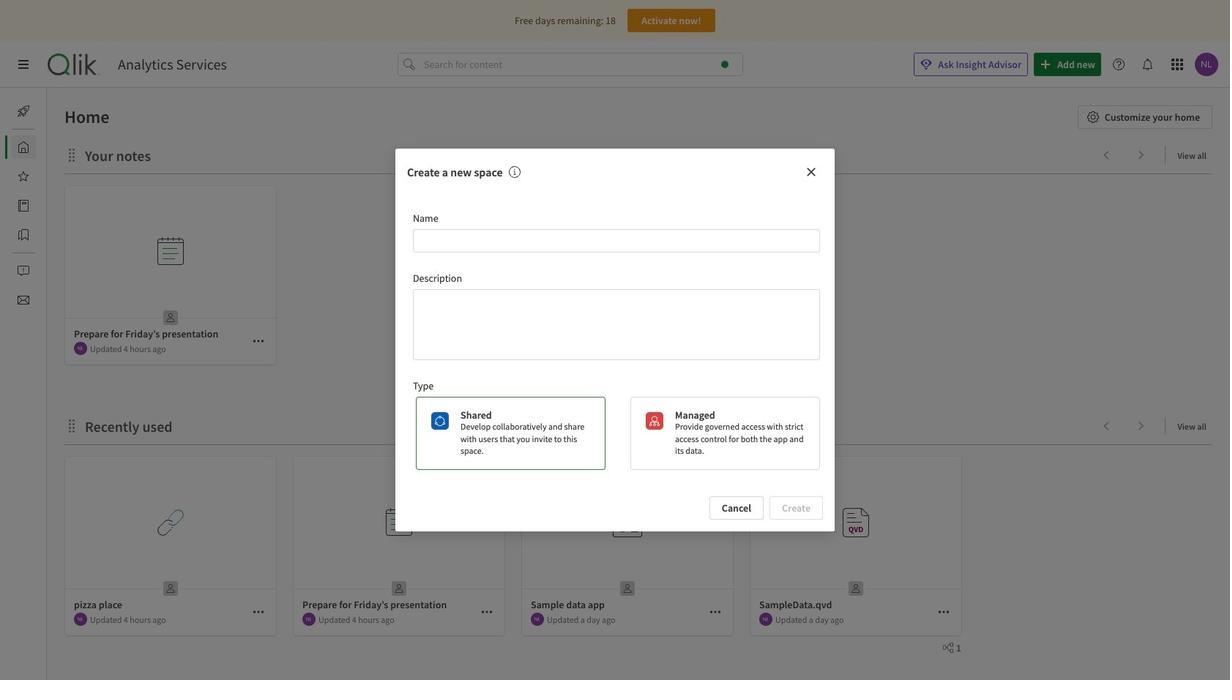 Task type: vqa. For each thing, say whether or not it's contained in the screenshot.
second move collection icon from the bottom
yes



Task type: describe. For each thing, give the bounding box(es) containing it.
alerts image
[[18, 265, 29, 277]]

close image
[[806, 166, 817, 178]]

open sidebar menu image
[[18, 59, 29, 70]]

noah lott image
[[302, 613, 316, 626]]

move collection image
[[64, 419, 79, 433]]

home badge image
[[721, 61, 729, 68]]

catalog image
[[18, 200, 29, 212]]

favorites image
[[18, 171, 29, 182]]



Task type: locate. For each thing, give the bounding box(es) containing it.
None text field
[[413, 229, 820, 253], [413, 289, 820, 360], [413, 229, 820, 253], [413, 289, 820, 360]]

main content
[[41, 88, 1230, 680]]

subscriptions image
[[18, 294, 29, 306]]

getting started image
[[18, 105, 29, 117]]

analytics services element
[[118, 56, 227, 73]]

noah lott image
[[74, 342, 87, 355], [74, 613, 87, 626], [531, 613, 544, 626], [759, 613, 773, 626]]

collections image
[[18, 229, 29, 241]]

move collection image
[[64, 148, 79, 162]]

dialog
[[395, 149, 835, 532]]

noah lott element
[[74, 342, 87, 355], [74, 613, 87, 626], [302, 613, 316, 626], [531, 613, 544, 626], [759, 613, 773, 626]]

option group
[[410, 397, 820, 470]]

navigation pane element
[[0, 94, 47, 318]]

home image
[[18, 141, 29, 153]]



